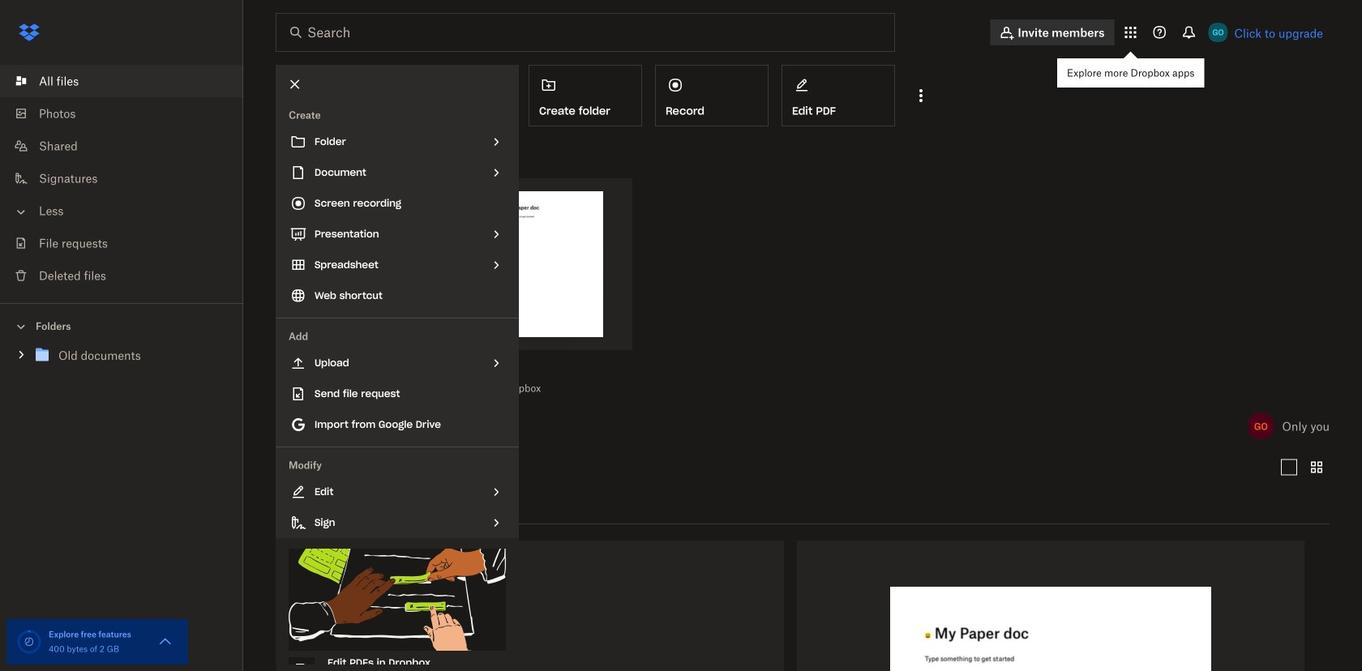 Task type: describe. For each thing, give the bounding box(es) containing it.
folder, old documents row
[[277, 541, 784, 672]]



Task type: vqa. For each thing, say whether or not it's contained in the screenshot.
Quota usage PROGRESS BAR
no



Task type: locate. For each thing, give the bounding box(es) containing it.
close image
[[281, 71, 309, 98]]

menu
[[276, 65, 519, 672]]

list item
[[0, 65, 243, 97]]

menu item
[[276, 127, 519, 157], [276, 157, 519, 188], [276, 188, 519, 219], [276, 219, 519, 250], [276, 250, 519, 281], [276, 281, 519, 311], [276, 348, 519, 379], [276, 379, 519, 410], [276, 410, 519, 440], [276, 477, 519, 508], [276, 508, 519, 539], [289, 651, 506, 672]]

file, _ my paper doc.paper row
[[797, 541, 1305, 672]]

list
[[0, 55, 243, 303]]

dropbox image
[[13, 16, 45, 49]]

less image
[[13, 204, 29, 220]]



